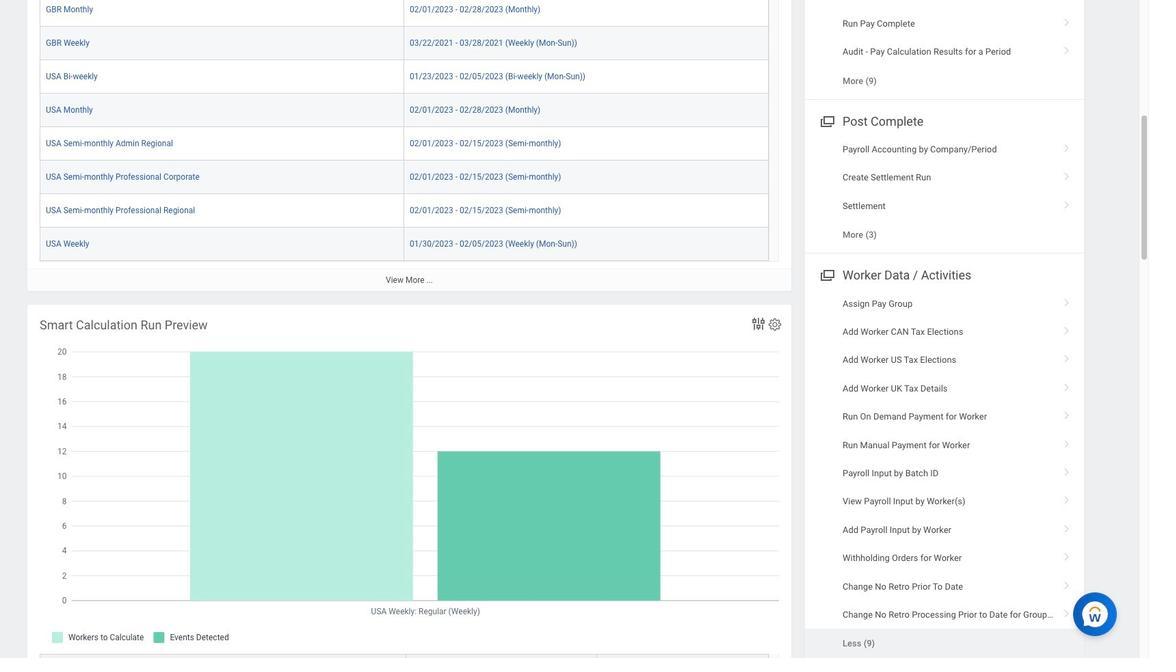 Task type: describe. For each thing, give the bounding box(es) containing it.
2 chevron right image from the top
[[1059, 168, 1076, 182]]

5 row from the top
[[40, 127, 769, 161]]

row inside smart calculation run preview element
[[40, 655, 769, 659]]

8 row from the top
[[40, 228, 769, 261]]

6 chevron right image from the top
[[1059, 407, 1076, 421]]

list for menu group image
[[805, 290, 1085, 659]]

6 chevron right image from the top
[[1059, 521, 1076, 534]]

10 chevron right image from the top
[[1059, 577, 1076, 591]]

5 chevron right image from the top
[[1059, 379, 1076, 393]]

list for menu group icon
[[805, 135, 1085, 249]]

1 row from the top
[[40, 0, 769, 27]]

3 chevron right image from the top
[[1059, 322, 1076, 336]]

1 chevron right image from the top
[[1059, 42, 1076, 56]]

3 chevron right image from the top
[[1059, 196, 1076, 210]]

7 row from the top
[[40, 194, 769, 228]]

4 chevron right image from the top
[[1059, 351, 1076, 364]]

4 row from the top
[[40, 94, 769, 127]]

regular payroll processing element
[[27, 0, 792, 291]]

8 chevron right image from the top
[[1059, 464, 1076, 478]]

configure and view chart data image
[[751, 316, 767, 332]]

2 chevron right image from the top
[[1059, 140, 1076, 153]]

4 chevron right image from the top
[[1059, 294, 1076, 308]]

configure smart calculation run preview image
[[768, 317, 783, 332]]



Task type: locate. For each thing, give the bounding box(es) containing it.
5 chevron right image from the top
[[1059, 492, 1076, 506]]

list
[[805, 0, 1085, 95], [805, 135, 1085, 249], [805, 290, 1085, 659]]

7 chevron right image from the top
[[1059, 606, 1076, 619]]

chevron right image
[[1059, 42, 1076, 56], [1059, 140, 1076, 153], [1059, 322, 1076, 336], [1059, 351, 1076, 364], [1059, 379, 1076, 393], [1059, 407, 1076, 421], [1059, 436, 1076, 449], [1059, 464, 1076, 478], [1059, 549, 1076, 563], [1059, 577, 1076, 591]]

2 vertical spatial list
[[805, 290, 1085, 659]]

1 list from the top
[[805, 0, 1085, 95]]

9 chevron right image from the top
[[1059, 549, 1076, 563]]

7 chevron right image from the top
[[1059, 436, 1076, 449]]

row
[[40, 0, 769, 27], [40, 27, 769, 60], [40, 60, 769, 94], [40, 94, 769, 127], [40, 127, 769, 161], [40, 161, 769, 194], [40, 194, 769, 228], [40, 228, 769, 261], [40, 655, 769, 659]]

menu group image
[[818, 111, 836, 130]]

1 vertical spatial list
[[805, 135, 1085, 249]]

list item
[[805, 630, 1085, 659]]

1 chevron right image from the top
[[1059, 14, 1076, 27]]

9 row from the top
[[40, 655, 769, 659]]

0 vertical spatial list
[[805, 0, 1085, 95]]

chevron right image
[[1059, 14, 1076, 27], [1059, 168, 1076, 182], [1059, 196, 1076, 210], [1059, 294, 1076, 308], [1059, 492, 1076, 506], [1059, 521, 1076, 534], [1059, 606, 1076, 619]]

3 row from the top
[[40, 60, 769, 94]]

menu group image
[[818, 266, 836, 284]]

2 row from the top
[[40, 27, 769, 60]]

smart calculation run preview element
[[27, 305, 792, 659]]

6 row from the top
[[40, 161, 769, 194]]

3 list from the top
[[805, 290, 1085, 659]]

2 list from the top
[[805, 135, 1085, 249]]



Task type: vqa. For each thing, say whether or not it's contained in the screenshot.
7th row from the bottom
yes



